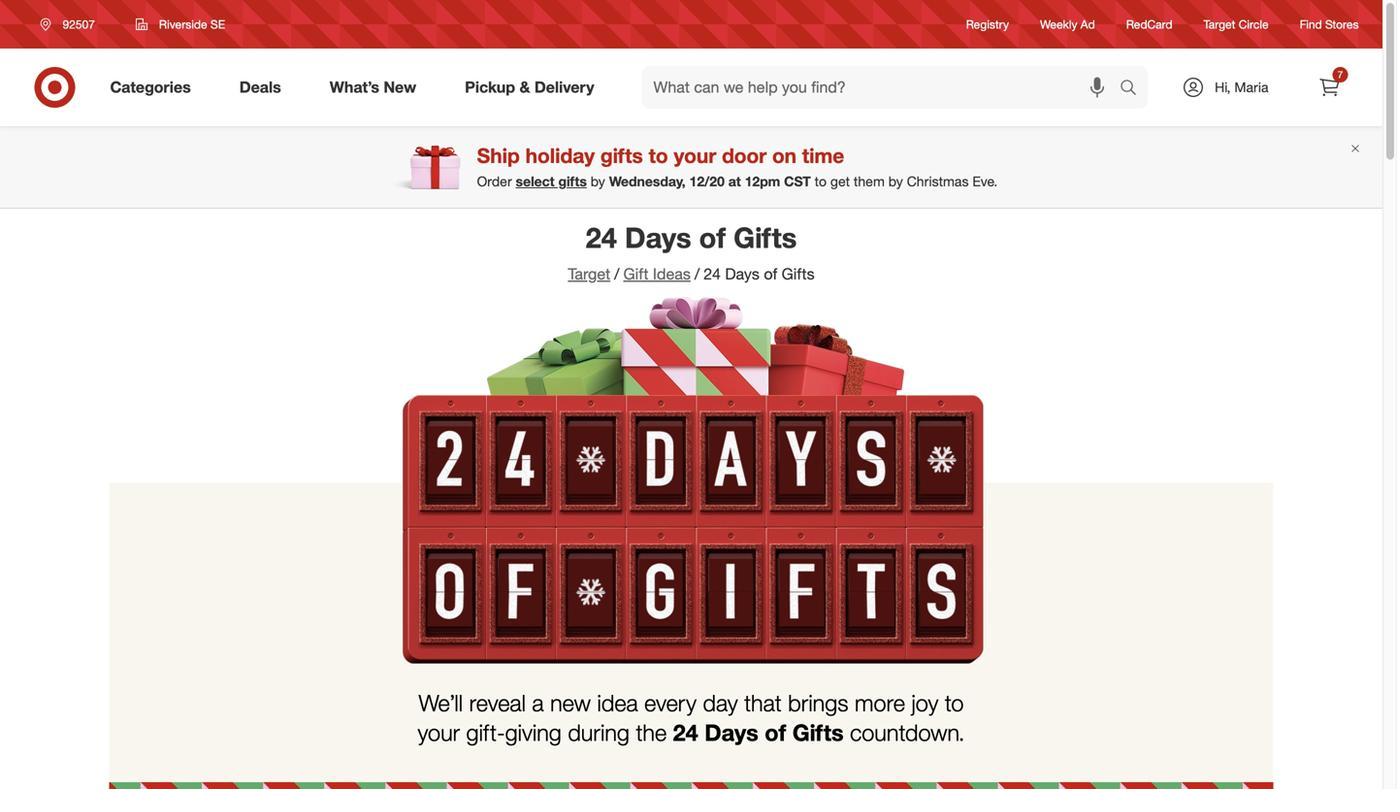 Task type: describe. For each thing, give the bounding box(es) containing it.
hi, maria
[[1216, 79, 1269, 96]]

24 days of gifts target / gift ideas / 24 days of gifts
[[568, 220, 815, 283]]

pickup & delivery
[[465, 78, 595, 97]]

ad
[[1081, 17, 1096, 31]]

stores
[[1326, 17, 1360, 31]]

maria
[[1235, 79, 1269, 96]]

your inside we'll reveal a new idea every day that brings more joy to your gift-giving during the
[[418, 719, 460, 746]]

every
[[645, 689, 697, 717]]

7 link
[[1309, 66, 1352, 109]]

24 days of gifts countdown.
[[673, 719, 965, 746]]

christmas
[[907, 173, 969, 190]]

24 for 24 days of gifts target / gift ideas / 24 days of gifts
[[586, 220, 617, 255]]

what's
[[330, 78, 379, 97]]

wednesday,
[[609, 173, 686, 190]]

of for target
[[700, 220, 726, 255]]

2 by from the left
[[889, 173, 904, 190]]

them
[[854, 173, 885, 190]]

find
[[1300, 17, 1323, 31]]

holiday
[[526, 143, 595, 168]]

your inside ship holiday gifts to your door on time order select gifts by wednesday, 12/20 at 12pm cst to get them by christmas eve.
[[674, 143, 717, 168]]

redcard link
[[1127, 16, 1173, 33]]

reveal
[[469, 689, 526, 717]]

1 / from the left
[[615, 265, 620, 283]]

riverside
[[159, 17, 207, 32]]

riverside se button
[[123, 7, 238, 42]]

of for countdown.
[[765, 719, 787, 746]]

1 vertical spatial 24
[[704, 265, 721, 283]]

on
[[773, 143, 797, 168]]

92507 button
[[28, 7, 115, 42]]

we'll
[[419, 689, 463, 717]]

1 vertical spatial to
[[815, 173, 827, 190]]

target link
[[568, 265, 611, 283]]

ship holiday gifts to your door on time order select gifts by wednesday, 12/20 at 12pm cst to get them by christmas eve.
[[477, 143, 998, 190]]

pickup & delivery link
[[449, 66, 619, 109]]

7
[[1338, 68, 1344, 81]]

weekly
[[1041, 17, 1078, 31]]

24 for 24 days of gifts countdown.
[[673, 719, 699, 746]]

target circle link
[[1204, 16, 1269, 33]]

weekly ad link
[[1041, 16, 1096, 33]]

gifts for 24 days of gifts target / gift ideas / 24 days of gifts
[[734, 220, 797, 255]]

&
[[520, 78, 530, 97]]

pickup
[[465, 78, 516, 97]]

12/20
[[690, 173, 725, 190]]

1 vertical spatial of
[[764, 265, 778, 283]]

circle
[[1239, 17, 1269, 31]]

gift
[[624, 265, 649, 283]]

target inside the 24 days of gifts target / gift ideas / 24 days of gifts
[[568, 265, 611, 283]]

days for 24 days of gifts countdown.
[[705, 719, 759, 746]]

giving
[[505, 719, 562, 746]]

new
[[551, 689, 591, 717]]

search
[[1112, 80, 1158, 99]]

cst
[[784, 173, 811, 190]]

what's new link
[[313, 66, 441, 109]]

more
[[855, 689, 906, 717]]

get
[[831, 173, 850, 190]]

target circle
[[1204, 17, 1269, 31]]

deals
[[240, 78, 281, 97]]



Task type: locate. For each thing, give the bounding box(es) containing it.
your
[[674, 143, 717, 168], [418, 719, 460, 746]]

0 vertical spatial target
[[1204, 17, 1236, 31]]

delivery
[[535, 78, 595, 97]]

to inside we'll reveal a new idea every day that brings more joy to your gift-giving during the
[[945, 689, 964, 717]]

2 vertical spatial 24
[[673, 719, 699, 746]]

gifts down holiday
[[559, 173, 587, 190]]

gifts down cst
[[782, 265, 815, 283]]

categories link
[[94, 66, 215, 109]]

riverside se
[[159, 17, 225, 32]]

target left the gift
[[568, 265, 611, 283]]

0 horizontal spatial gifts
[[559, 173, 587, 190]]

1 vertical spatial target
[[568, 265, 611, 283]]

the
[[636, 719, 667, 746]]

1 vertical spatial days
[[726, 265, 760, 283]]

joy
[[912, 689, 939, 717]]

2 horizontal spatial 24
[[704, 265, 721, 283]]

1 horizontal spatial to
[[815, 173, 827, 190]]

0 vertical spatial gifts
[[734, 220, 797, 255]]

0 horizontal spatial your
[[418, 719, 460, 746]]

0 horizontal spatial by
[[591, 173, 606, 190]]

2 vertical spatial gifts
[[793, 719, 844, 746]]

gifts
[[601, 143, 643, 168], [559, 173, 587, 190]]

search button
[[1112, 66, 1158, 113]]

new
[[384, 78, 417, 97]]

0 vertical spatial days
[[625, 220, 692, 255]]

that
[[745, 689, 782, 717]]

0 horizontal spatial 24
[[586, 220, 617, 255]]

door
[[722, 143, 767, 168]]

to
[[649, 143, 668, 168], [815, 173, 827, 190], [945, 689, 964, 717]]

ship
[[477, 143, 520, 168]]

gifts down brings
[[793, 719, 844, 746]]

by
[[591, 173, 606, 190], [889, 173, 904, 190]]

target
[[1204, 17, 1236, 31], [568, 265, 611, 283]]

countdown.
[[850, 719, 965, 746]]

what's new
[[330, 78, 417, 97]]

of
[[700, 220, 726, 255], [764, 265, 778, 283], [765, 719, 787, 746]]

redcard
[[1127, 17, 1173, 31]]

idea
[[598, 689, 638, 717]]

gift ideas link
[[624, 265, 691, 283]]

1 horizontal spatial by
[[889, 173, 904, 190]]

order
[[477, 173, 512, 190]]

/ left the gift
[[615, 265, 620, 283]]

24
[[586, 220, 617, 255], [704, 265, 721, 283], [673, 719, 699, 746]]

0 horizontal spatial /
[[615, 265, 620, 283]]

0 horizontal spatial to
[[649, 143, 668, 168]]

se
[[211, 17, 225, 32]]

gift-
[[466, 719, 505, 746]]

at
[[729, 173, 741, 190]]

during
[[568, 719, 630, 746]]

days down the day
[[705, 719, 759, 746]]

categories
[[110, 78, 191, 97]]

24 right ideas
[[704, 265, 721, 283]]

2 / from the left
[[695, 265, 700, 283]]

time
[[803, 143, 845, 168]]

1 horizontal spatial /
[[695, 265, 700, 283]]

registry
[[966, 17, 1010, 31]]

1 horizontal spatial gifts
[[601, 143, 643, 168]]

days right ideas
[[726, 265, 760, 283]]

1 vertical spatial gifts
[[782, 265, 815, 283]]

/
[[615, 265, 620, 283], [695, 265, 700, 283]]

2 vertical spatial of
[[765, 719, 787, 746]]

find stores
[[1300, 17, 1360, 31]]

deals link
[[223, 66, 306, 109]]

2 vertical spatial to
[[945, 689, 964, 717]]

0 vertical spatial of
[[700, 220, 726, 255]]

we'll reveal a new idea every day that brings more joy to your gift-giving during the
[[418, 689, 964, 746]]

days up gift ideas link
[[625, 220, 692, 255]]

2 vertical spatial days
[[705, 719, 759, 746]]

of down 'that'
[[765, 719, 787, 746]]

1 vertical spatial your
[[418, 719, 460, 746]]

1 horizontal spatial your
[[674, 143, 717, 168]]

gifts
[[734, 220, 797, 255], [782, 265, 815, 283], [793, 719, 844, 746]]

brings
[[788, 689, 849, 717]]

target left circle
[[1204, 17, 1236, 31]]

find stores link
[[1300, 16, 1360, 33]]

0 vertical spatial gifts
[[601, 143, 643, 168]]

select
[[516, 173, 555, 190]]

0 horizontal spatial target
[[568, 265, 611, 283]]

your down "we'll"
[[418, 719, 460, 746]]

days
[[625, 220, 692, 255], [726, 265, 760, 283], [705, 719, 759, 746]]

0 vertical spatial to
[[649, 143, 668, 168]]

1 vertical spatial gifts
[[559, 173, 587, 190]]

24 up target 'link'
[[586, 220, 617, 255]]

/ right ideas
[[695, 265, 700, 283]]

1 horizontal spatial 24
[[673, 719, 699, 746]]

24 down every
[[673, 719, 699, 746]]

2 horizontal spatial to
[[945, 689, 964, 717]]

your up the 12/20
[[674, 143, 717, 168]]

0 vertical spatial your
[[674, 143, 717, 168]]

to right joy
[[945, 689, 964, 717]]

ideas
[[653, 265, 691, 283]]

to left get
[[815, 173, 827, 190]]

a
[[532, 689, 544, 717]]

hi,
[[1216, 79, 1231, 96]]

registry link
[[966, 16, 1010, 33]]

eve.
[[973, 173, 998, 190]]

to up wednesday, on the top left
[[649, 143, 668, 168]]

of down the 12/20
[[700, 220, 726, 255]]

days for 24 days of gifts target / gift ideas / 24 days of gifts
[[625, 220, 692, 255]]

1 horizontal spatial target
[[1204, 17, 1236, 31]]

What can we help you find? suggestions appear below search field
[[642, 66, 1125, 109]]

by down holiday
[[591, 173, 606, 190]]

1 by from the left
[[591, 173, 606, 190]]

train station flip board that animates to show 24 days of gifts image
[[109, 297, 1274, 789]]

by right them
[[889, 173, 904, 190]]

12pm
[[745, 173, 781, 190]]

0 vertical spatial 24
[[586, 220, 617, 255]]

gifts down 12pm
[[734, 220, 797, 255]]

day
[[703, 689, 738, 717]]

92507
[[63, 17, 95, 32]]

weekly ad
[[1041, 17, 1096, 31]]

gifts up wednesday, on the top left
[[601, 143, 643, 168]]

gifts for 24 days of gifts countdown.
[[793, 719, 844, 746]]

of down 12pm
[[764, 265, 778, 283]]



Task type: vqa. For each thing, say whether or not it's contained in the screenshot.
the and
no



